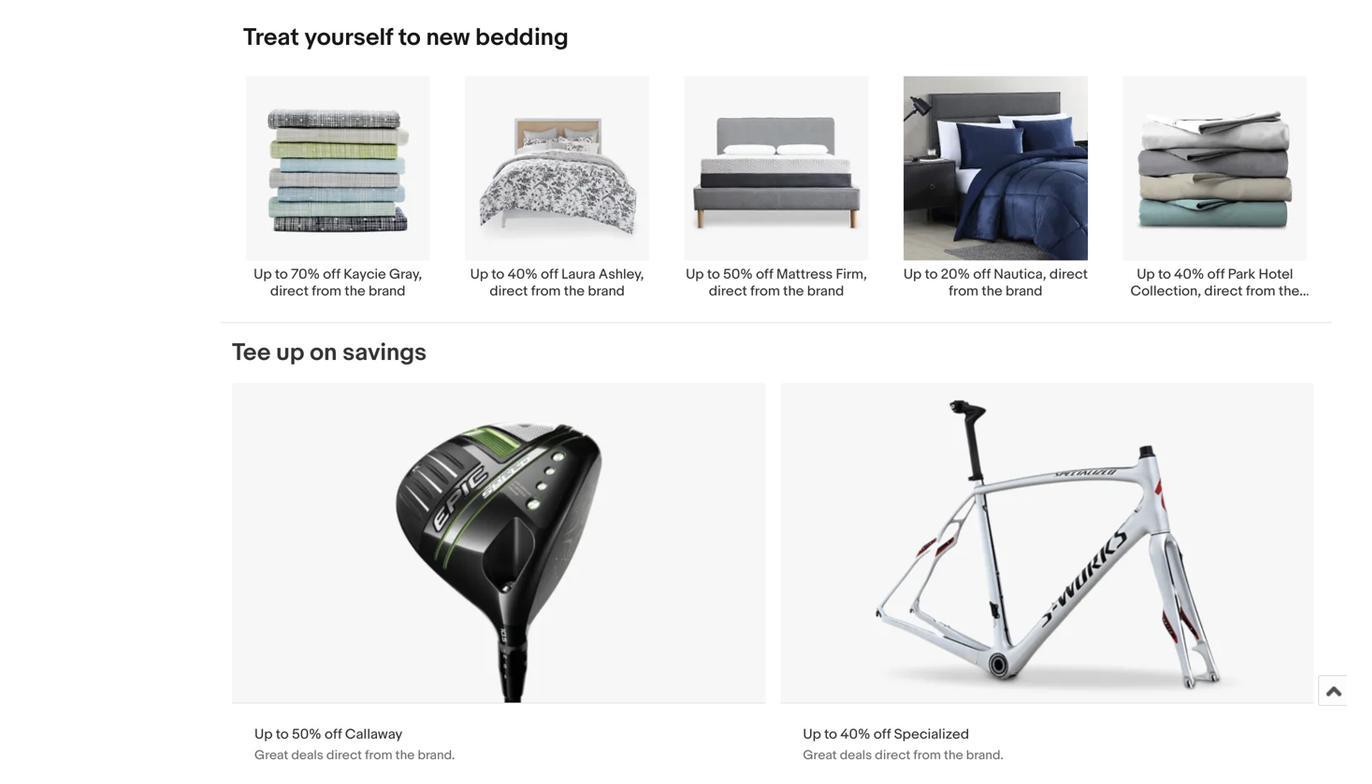 Task type: vqa. For each thing, say whether or not it's contained in the screenshot.
The Off inside the Up to 70% off Kaycie Gray, direct from the brand
yes



Task type: locate. For each thing, give the bounding box(es) containing it.
bedding
[[475, 24, 569, 53]]

50% inside up to 50% off mattress firm, direct from the brand
[[723, 266, 753, 283]]

off left callaway
[[325, 727, 342, 744]]

direct left mattress
[[709, 283, 747, 300]]

from inside up to 40% off laura ashley, direct from the brand
[[531, 283, 561, 300]]

up
[[276, 339, 304, 368]]

up to 50% off callaway link
[[232, 383, 766, 763]]

the inside up to 50% off mattress firm, direct from the brand
[[783, 283, 804, 300]]

up to 20% off nautica, direct from the brand
[[904, 266, 1088, 300]]

gray,
[[389, 266, 422, 283]]

off left mattress
[[756, 266, 773, 283]]

off inside up to 50% off mattress firm, direct from the brand
[[756, 266, 773, 283]]

to for up to 50% off callaway
[[276, 727, 289, 744]]

50% left callaway
[[292, 727, 322, 744]]

new
[[426, 24, 470, 53]]

1 from from the left
[[312, 283, 342, 300]]

the
[[345, 283, 365, 300], [564, 283, 585, 300], [783, 283, 804, 300], [982, 283, 1003, 300], [1279, 283, 1300, 300]]

up to 40% off park hotel collection, direct from the brand link
[[1106, 75, 1325, 317]]

off
[[323, 266, 340, 283], [541, 266, 558, 283], [756, 266, 773, 283], [973, 266, 991, 283], [1208, 266, 1225, 283], [325, 727, 342, 744], [874, 727, 891, 744]]

the right the 20%
[[982, 283, 1003, 300]]

40% inside up to 40% off laura ashley, direct from the brand
[[508, 266, 538, 283]]

50% left mattress
[[723, 266, 753, 283]]

up inside up to 40% off park hotel collection, direct from the brand
[[1137, 266, 1155, 283]]

0 vertical spatial 50%
[[723, 266, 753, 283]]

50% for mattress
[[723, 266, 753, 283]]

tee up on savings
[[232, 339, 427, 368]]

tee
[[232, 339, 271, 368]]

direct for up to 50% off mattress firm, direct from the brand
[[709, 283, 747, 300]]

the inside up to 40% off laura ashley, direct from the brand
[[564, 283, 585, 300]]

2 the from the left
[[564, 283, 585, 300]]

brand inside up to 40% off laura ashley, direct from the brand
[[588, 283, 625, 300]]

1 vertical spatial 50%
[[292, 727, 322, 744]]

the left "firm,"
[[783, 283, 804, 300]]

off inside up to 20% off nautica, direct from the brand
[[973, 266, 991, 283]]

brand inside up to 50% off mattress firm, direct from the brand
[[807, 283, 844, 300]]

to for up to 40% off park hotel collection, direct from the brand
[[1158, 266, 1171, 283]]

direct inside up to 70% off kaycie gray, direct from the brand
[[270, 283, 309, 300]]

off left laura
[[541, 266, 558, 283]]

up inside up to 20% off nautica, direct from the brand
[[904, 266, 922, 283]]

the right 70%
[[345, 283, 365, 300]]

direct inside up to 20% off nautica, direct from the brand
[[1050, 266, 1088, 283]]

up to 50% off mattress firm, direct from the brand
[[686, 266, 867, 300]]

direct
[[1050, 266, 1088, 283], [270, 283, 309, 300], [490, 283, 528, 300], [709, 283, 747, 300], [1205, 283, 1243, 300]]

3 from from the left
[[750, 283, 780, 300]]

4 the from the left
[[982, 283, 1003, 300]]

to inside up to 40% off park hotel collection, direct from the brand
[[1158, 266, 1171, 283]]

from
[[312, 283, 342, 300], [531, 283, 561, 300], [750, 283, 780, 300], [949, 283, 979, 300], [1246, 283, 1276, 300]]

direct inside up to 50% off mattress firm, direct from the brand
[[709, 283, 747, 300]]

up to 20% off nautica, direct from the brand link
[[886, 75, 1106, 300]]

off left park at the top right
[[1208, 266, 1225, 283]]

mattress
[[777, 266, 833, 283]]

brand for kaycie
[[369, 283, 406, 300]]

1 horizontal spatial 40%
[[841, 727, 871, 744]]

direct left laura
[[490, 283, 528, 300]]

to for up to 20% off nautica, direct from the brand
[[925, 266, 938, 283]]

to inside up to 40% off laura ashley, direct from the brand
[[492, 266, 505, 283]]

40% left specialized
[[841, 727, 871, 744]]

1 the from the left
[[345, 283, 365, 300]]

up inside up to 70% off kaycie gray, direct from the brand
[[254, 266, 272, 283]]

list
[[221, 75, 1332, 322]]

40% left laura
[[508, 266, 538, 283]]

3 the from the left
[[783, 283, 804, 300]]

up
[[254, 266, 272, 283], [470, 266, 488, 283], [686, 266, 704, 283], [904, 266, 922, 283], [1137, 266, 1155, 283], [255, 727, 273, 744], [803, 727, 821, 744]]

treat yourself to new bedding
[[243, 24, 569, 53]]

0 horizontal spatial 40%
[[508, 266, 538, 283]]

50% inside text box
[[292, 727, 322, 744]]

5 the from the left
[[1279, 283, 1300, 300]]

list containing up to 70% off kaycie gray, direct from the brand
[[221, 75, 1332, 322]]

40% left park at the top right
[[1174, 266, 1205, 283]]

firm,
[[836, 266, 867, 283]]

up inside up to 50% off mattress firm, direct from the brand
[[686, 266, 704, 283]]

the inside up to 20% off nautica, direct from the brand
[[982, 283, 1003, 300]]

off right the 20%
[[973, 266, 991, 283]]

off right 70%
[[323, 266, 340, 283]]

5 from from the left
[[1246, 283, 1276, 300]]

the inside up to 70% off kaycie gray, direct from the brand
[[345, 283, 365, 300]]

2 horizontal spatial 40%
[[1174, 266, 1205, 283]]

up to 50% off mattress firm, direct from the brand link
[[667, 75, 886, 300]]

from inside up to 70% off kaycie gray, direct from the brand
[[312, 283, 342, 300]]

40%
[[508, 266, 538, 283], [1174, 266, 1205, 283], [841, 727, 871, 744]]

off inside up to 70% off kaycie gray, direct from the brand
[[323, 266, 340, 283]]

to inside up to 20% off nautica, direct from the brand
[[925, 266, 938, 283]]

specialized
[[894, 727, 969, 744]]

up for up to 20% off nautica, direct from the brand
[[904, 266, 922, 283]]

direct inside up to 40% off laura ashley, direct from the brand
[[490, 283, 528, 300]]

Up to 40% off Specialized text field
[[781, 383, 1314, 763]]

off inside up to 40% off laura ashley, direct from the brand
[[541, 266, 558, 283]]

from for 40%
[[531, 283, 561, 300]]

50%
[[723, 266, 753, 283], [292, 727, 322, 744]]

hotel
[[1259, 266, 1293, 283]]

brand inside up to 70% off kaycie gray, direct from the brand
[[369, 283, 406, 300]]

direct up the up
[[270, 283, 309, 300]]

to inside up to 70% off kaycie gray, direct from the brand
[[275, 266, 288, 283]]

0 horizontal spatial 50%
[[292, 727, 322, 744]]

off inside up to 40% off park hotel collection, direct from the brand
[[1208, 266, 1225, 283]]

from inside up to 50% off mattress firm, direct from the brand
[[750, 283, 780, 300]]

the right park at the top right
[[1279, 283, 1300, 300]]

4 from from the left
[[949, 283, 979, 300]]

brand
[[369, 283, 406, 300], [588, 283, 625, 300], [807, 283, 844, 300], [1006, 283, 1043, 300], [1197, 300, 1234, 317]]

20%
[[941, 266, 970, 283]]

up for up to 40% off specialized
[[803, 727, 821, 744]]

the left ashley,
[[564, 283, 585, 300]]

off for mattress
[[756, 266, 773, 283]]

off left specialized
[[874, 727, 891, 744]]

laura
[[561, 266, 596, 283]]

off for specialized
[[874, 727, 891, 744]]

direct for up to 70% off kaycie gray, direct from the brand
[[270, 283, 309, 300]]

up to 40% off park hotel collection, direct from the brand
[[1131, 266, 1300, 317]]

off for park
[[1208, 266, 1225, 283]]

to inside up to 50% off mattress firm, direct from the brand
[[707, 266, 720, 283]]

1 horizontal spatial 50%
[[723, 266, 753, 283]]

treat
[[243, 24, 299, 53]]

direct left hotel
[[1205, 283, 1243, 300]]

up to 40% off specialized
[[803, 727, 969, 744]]

40% inside up to 40% off park hotel collection, direct from the brand
[[1174, 266, 1205, 283]]

to
[[398, 24, 421, 53], [275, 266, 288, 283], [492, 266, 505, 283], [707, 266, 720, 283], [925, 266, 938, 283], [1158, 266, 1171, 283], [276, 727, 289, 744], [824, 727, 837, 744]]

direct right nautica,
[[1050, 266, 1088, 283]]

yourself
[[305, 24, 393, 53]]

up for up to 40% off laura ashley, direct from the brand
[[470, 266, 488, 283]]

2 from from the left
[[531, 283, 561, 300]]

up inside up to 40% off laura ashley, direct from the brand
[[470, 266, 488, 283]]



Task type: describe. For each thing, give the bounding box(es) containing it.
up to 40% off laura ashley, direct from the brand link
[[448, 75, 667, 300]]

Up to 50% off Callaway text field
[[232, 383, 766, 763]]

up to 50% off callaway
[[255, 727, 403, 744]]

up for up to 50% off callaway
[[255, 727, 273, 744]]

from for 50%
[[750, 283, 780, 300]]

park
[[1228, 266, 1256, 283]]

40% inside text box
[[841, 727, 871, 744]]

40% for collection,
[[1174, 266, 1205, 283]]

up to 70% off kaycie gray, direct from the brand link
[[228, 75, 448, 300]]

collection,
[[1131, 283, 1201, 300]]

to for up to 50% off mattress firm, direct from the brand
[[707, 266, 720, 283]]

from inside up to 40% off park hotel collection, direct from the brand
[[1246, 283, 1276, 300]]

from for 70%
[[312, 283, 342, 300]]

ashley,
[[599, 266, 644, 283]]

direct inside up to 40% off park hotel collection, direct from the brand
[[1205, 283, 1243, 300]]

up to 40% off laura ashley, direct from the brand
[[470, 266, 644, 300]]

the for kaycie
[[345, 283, 365, 300]]

50% for callaway
[[292, 727, 322, 744]]

to for up to 40% off laura ashley, direct from the brand
[[492, 266, 505, 283]]

to for up to 70% off kaycie gray, direct from the brand
[[275, 266, 288, 283]]

70%
[[291, 266, 320, 283]]

to for up to 40% off specialized
[[824, 727, 837, 744]]

off for nautica,
[[973, 266, 991, 283]]

brand inside up to 40% off park hotel collection, direct from the brand
[[1197, 300, 1234, 317]]

callaway
[[345, 727, 403, 744]]

brand for mattress
[[807, 283, 844, 300]]

up for up to 70% off kaycie gray, direct from the brand
[[254, 266, 272, 283]]

40% for direct
[[508, 266, 538, 283]]

the for mattress
[[783, 283, 804, 300]]

brand inside up to 20% off nautica, direct from the brand
[[1006, 283, 1043, 300]]

up to 40% off specialized link
[[781, 383, 1314, 763]]

on
[[310, 339, 337, 368]]

brand for laura
[[588, 283, 625, 300]]

direct for up to 40% off laura ashley, direct from the brand
[[490, 283, 528, 300]]

off for laura
[[541, 266, 558, 283]]

the inside up to 40% off park hotel collection, direct from the brand
[[1279, 283, 1300, 300]]

off for callaway
[[325, 727, 342, 744]]

nautica,
[[994, 266, 1047, 283]]

from inside up to 20% off nautica, direct from the brand
[[949, 283, 979, 300]]

up for up to 50% off mattress firm, direct from the brand
[[686, 266, 704, 283]]

up to 70% off kaycie gray, direct from the brand
[[254, 266, 422, 300]]

the for laura
[[564, 283, 585, 300]]

up for up to 40% off park hotel collection, direct from the brand
[[1137, 266, 1155, 283]]

off for kaycie
[[323, 266, 340, 283]]

kaycie
[[344, 266, 386, 283]]

savings
[[343, 339, 427, 368]]



